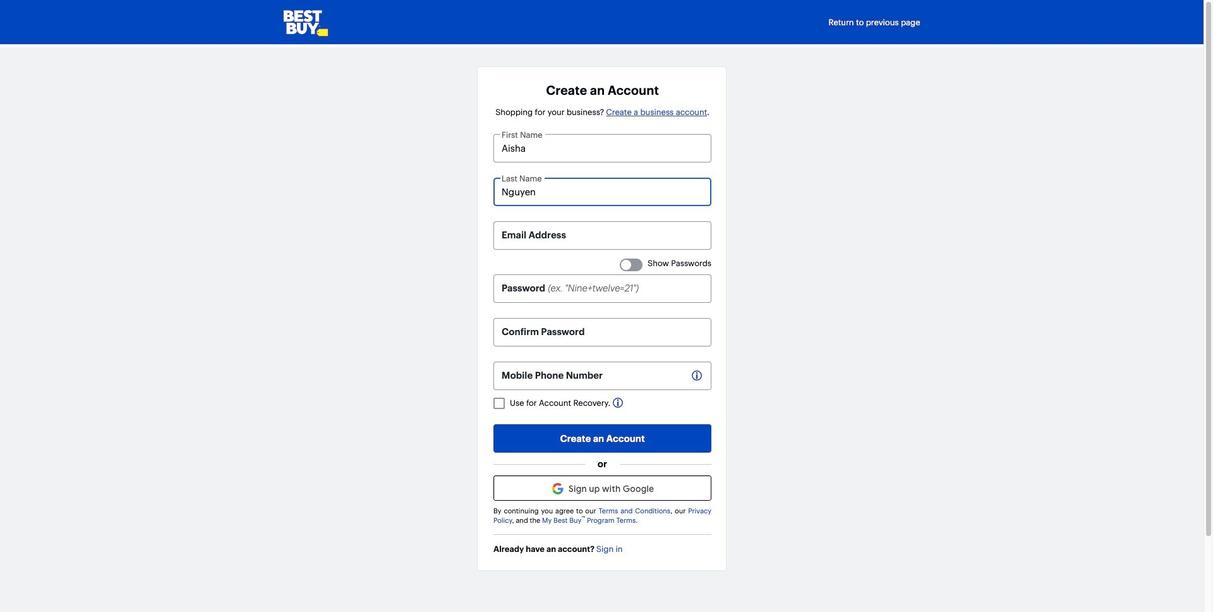 Task type: describe. For each thing, give the bounding box(es) containing it.
1   password field from the top
[[494, 274, 712, 303]]

best buy home image
[[284, 0, 328, 44]]

Use this mobile number for Account Recovery. checkbox
[[494, 398, 505, 409]]



Task type: locate. For each thing, give the bounding box(es) containing it.
  email field
[[494, 221, 712, 250]]

2   password field from the top
[[494, 318, 712, 346]]

0 vertical spatial   password field
[[494, 274, 712, 303]]

1 vertical spatial   password field
[[494, 318, 712, 346]]

  telephone field
[[494, 362, 712, 390]]

mobile phone number info image
[[692, 370, 702, 380]]

  password field
[[494, 274, 712, 303], [494, 318, 712, 346]]

account recovery phone info image
[[613, 398, 623, 408]]

None text field
[[494, 178, 712, 206]]

  text field
[[494, 134, 712, 162]]



Task type: vqa. For each thing, say whether or not it's contained in the screenshot.
BestBuy.com image
no



